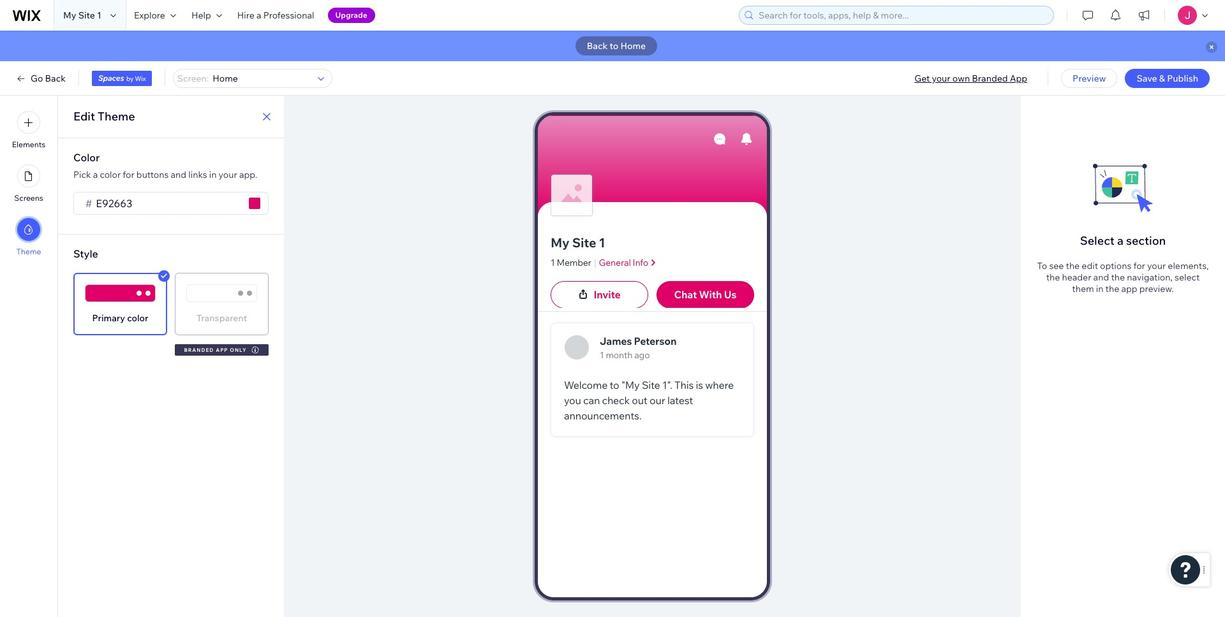 Task type: describe. For each thing, give the bounding box(es) containing it.
in inside color pick a color for buttons and links in your app.
[[209, 169, 217, 181]]

primary color
[[92, 313, 148, 324]]

for inside "to see the edit options for your elements, the header and the navigation, select them in the app preview."
[[1134, 260, 1146, 272]]

go back
[[31, 73, 66, 84]]

my site 1 1 member | general info
[[551, 235, 649, 269]]

select
[[1081, 234, 1115, 248]]

section
[[1127, 234, 1167, 248]]

app
[[1122, 283, 1138, 295]]

chat
[[674, 289, 697, 302]]

ago
[[635, 350, 650, 361]]

my site 1 button
[[551, 234, 755, 252]]

elements,
[[1168, 260, 1209, 272]]

and inside "to see the edit options for your elements, the header and the navigation, select them in the app preview."
[[1094, 272, 1110, 283]]

app.
[[239, 169, 257, 181]]

Search for tools, apps, help & more... field
[[755, 6, 1050, 24]]

preview.
[[1140, 283, 1174, 295]]

own
[[953, 73, 970, 84]]

theme inside menu
[[16, 247, 41, 257]]

the left the app
[[1106, 283, 1120, 295]]

my site 1
[[63, 10, 101, 21]]

james peterson 1 month ago
[[600, 335, 677, 361]]

my for my site 1
[[63, 10, 76, 21]]

welcome to "my site 1". this is where you can check out our latest announcements.
[[564, 379, 736, 423]]

upgrade
[[336, 10, 368, 20]]

chat with us
[[674, 289, 737, 302]]

invite button
[[551, 281, 649, 309]]

for inside color pick a color for buttons and links in your app.
[[123, 169, 135, 181]]

hire a professional link
[[230, 0, 322, 31]]

my for my site 1 1 member | general info
[[551, 235, 570, 251]]

screens
[[14, 193, 43, 203]]

with
[[699, 289, 722, 302]]

edit
[[1082, 260, 1099, 272]]

0 vertical spatial branded
[[972, 73, 1008, 84]]

"my
[[622, 379, 640, 392]]

you
[[564, 395, 581, 408]]

primary
[[92, 313, 125, 324]]

month
[[606, 350, 633, 361]]

|
[[594, 257, 597, 269]]

get your own branded app
[[915, 73, 1028, 84]]

edit
[[73, 109, 95, 124]]

your inside color pick a color for buttons and links in your app.
[[219, 169, 237, 181]]

see
[[1050, 260, 1064, 272]]

a for select
[[1118, 234, 1124, 248]]

publish
[[1168, 73, 1199, 84]]

back to home button
[[576, 36, 658, 56]]

only
[[230, 347, 247, 354]]

select a section
[[1081, 234, 1167, 248]]

general
[[599, 257, 631, 269]]

1 member button
[[551, 257, 592, 269]]

hire
[[237, 10, 255, 21]]

1 horizontal spatial app
[[1010, 73, 1028, 84]]

branded app only
[[184, 347, 247, 354]]

pick
[[73, 169, 91, 181]]

navigation,
[[1128, 272, 1173, 283]]

professional
[[263, 10, 314, 21]]

announcements.
[[564, 410, 642, 423]]

color
[[73, 151, 100, 164]]

go
[[31, 73, 43, 84]]

site inside welcome to "my site 1". this is where you can check out our latest announcements.
[[642, 379, 660, 392]]

them
[[1073, 283, 1095, 295]]

back inside "back to home" button
[[587, 40, 608, 52]]

announcements
[[692, 298, 762, 310]]

welcome
[[564, 379, 608, 392]]

0 horizontal spatial branded
[[184, 347, 214, 354]]

screens button
[[14, 165, 43, 203]]

chat with us button
[[657, 281, 755, 309]]

help button
[[184, 0, 230, 31]]

hire a professional
[[237, 10, 314, 21]]

back to home alert
[[0, 31, 1226, 61]]

save
[[1137, 73, 1158, 84]]

home
[[621, 40, 646, 52]]

where
[[706, 379, 734, 392]]

member
[[557, 257, 592, 269]]

header
[[1063, 272, 1092, 283]]



Task type: vqa. For each thing, say whether or not it's contained in the screenshot.
like
no



Task type: locate. For each thing, give the bounding box(es) containing it.
2 horizontal spatial a
[[1118, 234, 1124, 248]]

in right links
[[209, 169, 217, 181]]

theme button
[[16, 218, 41, 257]]

your inside "to see the edit options for your elements, the header and the navigation, select them in the app preview."
[[1148, 260, 1166, 272]]

1 vertical spatial and
[[1094, 272, 1110, 283]]

1 vertical spatial a
[[93, 169, 98, 181]]

out
[[632, 395, 648, 408]]

a
[[257, 10, 261, 21], [93, 169, 98, 181], [1118, 234, 1124, 248]]

1 vertical spatial your
[[219, 169, 237, 181]]

to for back
[[610, 40, 619, 52]]

get your own branded app button
[[915, 73, 1028, 84]]

1 horizontal spatial in
[[1097, 283, 1104, 295]]

1 horizontal spatial and
[[1094, 272, 1110, 283]]

site up 'member' in the top of the page
[[572, 235, 596, 251]]

1 to from the top
[[610, 40, 619, 52]]

back to home
[[587, 40, 646, 52]]

1 vertical spatial back
[[45, 73, 66, 84]]

the right edit
[[1112, 272, 1126, 283]]

None field
[[209, 70, 314, 87], [92, 193, 245, 215], [209, 70, 314, 87], [92, 193, 245, 215]]

invite
[[594, 289, 621, 302]]

1".
[[663, 379, 673, 392]]

1 horizontal spatial a
[[257, 10, 261, 21]]

app
[[1010, 73, 1028, 84], [216, 347, 228, 354]]

2 vertical spatial your
[[1148, 260, 1166, 272]]

1 horizontal spatial branded
[[972, 73, 1008, 84]]

0 vertical spatial app
[[1010, 73, 1028, 84]]

screen:
[[177, 73, 209, 84]]

is
[[696, 379, 703, 392]]

color right "primary"
[[127, 313, 148, 324]]

0 vertical spatial to
[[610, 40, 619, 52]]

your right get
[[932, 73, 951, 84]]

to for welcome
[[610, 379, 620, 392]]

and right 'header'
[[1094, 272, 1110, 283]]

back
[[587, 40, 608, 52], [45, 73, 66, 84]]

a right "select"
[[1118, 234, 1124, 248]]

save & publish
[[1137, 73, 1199, 84]]

1 left month
[[600, 350, 604, 361]]

0 horizontal spatial your
[[219, 169, 237, 181]]

1 up 'general'
[[599, 235, 606, 251]]

help
[[191, 10, 211, 21]]

1 vertical spatial theme
[[16, 247, 41, 257]]

transparent
[[197, 313, 247, 324]]

1 horizontal spatial back
[[587, 40, 608, 52]]

info
[[633, 257, 649, 269]]

back right go
[[45, 73, 66, 84]]

the
[[1066, 260, 1080, 272], [1047, 272, 1061, 283], [1112, 272, 1126, 283], [1106, 283, 1120, 295]]

the right see
[[1066, 260, 1080, 272]]

style
[[73, 248, 98, 260]]

select
[[1175, 272, 1200, 283]]

0 horizontal spatial my
[[63, 10, 76, 21]]

site
[[78, 10, 95, 21], [572, 235, 596, 251], [642, 379, 660, 392]]

for left "buttons"
[[123, 169, 135, 181]]

to
[[1038, 260, 1048, 272]]

in inside "to see the edit options for your elements, the header and the navigation, select them in the app preview."
[[1097, 283, 1104, 295]]

peterson
[[634, 335, 677, 348]]

app left only
[[216, 347, 228, 354]]

0 horizontal spatial app
[[216, 347, 228, 354]]

0 horizontal spatial color
[[100, 169, 121, 181]]

and left links
[[171, 169, 186, 181]]

0 vertical spatial a
[[257, 10, 261, 21]]

color inside color pick a color for buttons and links in your app.
[[100, 169, 121, 181]]

0 vertical spatial theme
[[98, 109, 135, 124]]

in right them
[[1097, 283, 1104, 295]]

color
[[100, 169, 121, 181], [127, 313, 148, 324]]

1 for my site 1
[[97, 10, 101, 21]]

1 horizontal spatial your
[[932, 73, 951, 84]]

0 horizontal spatial and
[[171, 169, 186, 181]]

to see the edit options for your elements, the header and the navigation, select them in the app preview.
[[1038, 260, 1209, 295]]

site left explore
[[78, 10, 95, 21]]

us
[[724, 289, 737, 302]]

site inside the my site 1 1 member | general info
[[572, 235, 596, 251]]

0 horizontal spatial theme
[[16, 247, 41, 257]]

links
[[188, 169, 207, 181]]

site for my site 1
[[78, 10, 95, 21]]

theme down screens
[[16, 247, 41, 257]]

theme
[[98, 109, 135, 124], [16, 247, 41, 257]]

1 vertical spatial color
[[127, 313, 148, 324]]

this
[[675, 379, 694, 392]]

0 horizontal spatial site
[[78, 10, 95, 21]]

0 vertical spatial site
[[78, 10, 95, 21]]

0 vertical spatial your
[[932, 73, 951, 84]]

1 vertical spatial my
[[551, 235, 570, 251]]

and
[[171, 169, 186, 181], [1094, 272, 1110, 283]]

0 vertical spatial for
[[123, 169, 135, 181]]

james
[[600, 335, 632, 348]]

preview button
[[1062, 69, 1118, 88]]

a for hire
[[257, 10, 261, 21]]

0 vertical spatial in
[[209, 169, 217, 181]]

back left home
[[587, 40, 608, 52]]

2 horizontal spatial site
[[642, 379, 660, 392]]

1 horizontal spatial color
[[127, 313, 148, 324]]

1
[[97, 10, 101, 21], [599, 235, 606, 251], [551, 257, 555, 269], [600, 350, 604, 361]]

a right pick at top
[[93, 169, 98, 181]]

check
[[602, 395, 630, 408]]

and inside color pick a color for buttons and links in your app.
[[171, 169, 186, 181]]

1 vertical spatial branded
[[184, 347, 214, 354]]

1 for james peterson 1 month ago
[[600, 350, 604, 361]]

1 inside james peterson 1 month ago
[[600, 350, 604, 361]]

to inside button
[[610, 40, 619, 52]]

0 vertical spatial my
[[63, 10, 76, 21]]

site left the "1"."
[[642, 379, 660, 392]]

1 left 'member' in the top of the page
[[551, 257, 555, 269]]

1 horizontal spatial for
[[1134, 260, 1146, 272]]

elements button
[[12, 111, 45, 149]]

0 vertical spatial color
[[100, 169, 121, 181]]

in
[[209, 169, 217, 181], [1097, 283, 1104, 295]]

to inside welcome to "my site 1". this is where you can check out our latest announcements.
[[610, 379, 620, 392]]

elements
[[12, 140, 45, 149]]

2 to from the top
[[610, 379, 620, 392]]

color right pick at top
[[100, 169, 121, 181]]

0 horizontal spatial in
[[209, 169, 217, 181]]

0 vertical spatial back
[[587, 40, 608, 52]]

your left app.
[[219, 169, 237, 181]]

header
[[731, 118, 762, 130]]

to up check
[[610, 379, 620, 392]]

1 left explore
[[97, 10, 101, 21]]

site for my site 1 1 member | general info
[[572, 235, 596, 251]]

2 horizontal spatial your
[[1148, 260, 1166, 272]]

preview
[[1073, 73, 1107, 84]]

menu
[[0, 103, 57, 264]]

1 horizontal spatial theme
[[98, 109, 135, 124]]

2 vertical spatial a
[[1118, 234, 1124, 248]]

your up 'preview.'
[[1148, 260, 1166, 272]]

upgrade button
[[328, 8, 375, 23]]

1 vertical spatial in
[[1097, 283, 1104, 295]]

edit theme
[[73, 109, 135, 124]]

app right the 'own'
[[1010, 73, 1028, 84]]

0 horizontal spatial a
[[93, 169, 98, 181]]

to
[[610, 40, 619, 52], [610, 379, 620, 392]]

0 horizontal spatial for
[[123, 169, 135, 181]]

save & publish button
[[1126, 69, 1210, 88]]

latest
[[668, 395, 693, 408]]

1 vertical spatial site
[[572, 235, 596, 251]]

1 vertical spatial for
[[1134, 260, 1146, 272]]

1 vertical spatial app
[[216, 347, 228, 354]]

menu containing elements
[[0, 103, 57, 264]]

1 horizontal spatial site
[[572, 235, 596, 251]]

for right options
[[1134, 260, 1146, 272]]

my
[[63, 10, 76, 21], [551, 235, 570, 251]]

1 vertical spatial to
[[610, 379, 620, 392]]

1 horizontal spatial my
[[551, 235, 570, 251]]

buttons
[[137, 169, 169, 181]]

a right hire
[[257, 10, 261, 21]]

0 horizontal spatial back
[[45, 73, 66, 84]]

theme right edit
[[98, 109, 135, 124]]

your
[[932, 73, 951, 84], [219, 169, 237, 181], [1148, 260, 1166, 272]]

branded
[[972, 73, 1008, 84], [184, 347, 214, 354]]

explore
[[134, 10, 165, 21]]

a inside color pick a color for buttons and links in your app.
[[93, 169, 98, 181]]

2 vertical spatial site
[[642, 379, 660, 392]]

for
[[123, 169, 135, 181], [1134, 260, 1146, 272]]

&
[[1160, 73, 1166, 84]]

get
[[915, 73, 930, 84]]

color pick a color for buttons and links in your app.
[[73, 151, 257, 181]]

0 vertical spatial and
[[171, 169, 186, 181]]

branded right the 'own'
[[972, 73, 1008, 84]]

our
[[650, 395, 666, 408]]

go back button
[[15, 73, 66, 84]]

branded down transparent
[[184, 347, 214, 354]]

1 for my site 1 1 member | general info
[[599, 235, 606, 251]]

to left home
[[610, 40, 619, 52]]

the left 'header'
[[1047, 272, 1061, 283]]

#
[[86, 197, 92, 210]]

options
[[1101, 260, 1132, 272]]

my inside the my site 1 1 member | general info
[[551, 235, 570, 251]]

can
[[584, 395, 600, 408]]



